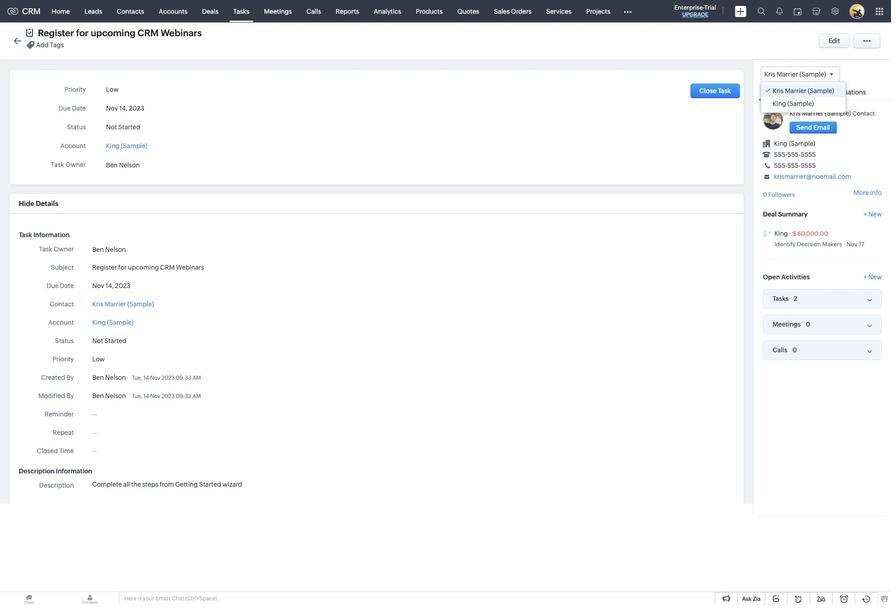 Task type: locate. For each thing, give the bounding box(es) containing it.
leads
[[85, 8, 102, 15]]

info
[[763, 89, 775, 96], [871, 189, 882, 197]]

1 vertical spatial for
[[118, 264, 127, 271]]

meetings down 2
[[773, 321, 801, 328]]

tue,
[[132, 375, 142, 382], [132, 394, 142, 400]]

status
[[67, 124, 86, 131], [55, 338, 74, 345]]

1 vertical spatial not
[[92, 338, 103, 345]]

contact
[[853, 110, 876, 117], [50, 301, 74, 308]]

1 vertical spatial info
[[871, 189, 882, 197]]

1 + new from the top
[[864, 211, 882, 218]]

meetings left calls 'link'
[[264, 8, 292, 15]]

am
[[193, 375, 201, 382], [193, 394, 201, 400]]

1 5555 from the top
[[801, 151, 816, 159]]

0 vertical spatial tasks
[[233, 8, 250, 15]]

tasks left 2
[[773, 295, 789, 303]]

0 vertical spatial description
[[19, 468, 55, 475]]

tasks right deals
[[233, 8, 250, 15]]

info right more
[[871, 189, 882, 197]]

5555 up krismarrier@noemail.com
[[801, 162, 816, 170]]

0 vertical spatial tue,
[[132, 375, 142, 382]]

0 vertical spatial owner
[[66, 161, 86, 169]]

1 horizontal spatial ·
[[844, 241, 846, 248]]

1 vertical spatial priority
[[53, 356, 74, 363]]

+ new down 17 at the top right of page
[[864, 274, 882, 281]]

· right makers
[[844, 241, 846, 248]]

marrier
[[777, 71, 799, 78], [785, 87, 807, 95], [802, 110, 824, 117], [105, 301, 126, 308]]

(ctrl+space)
[[185, 596, 217, 603]]

+ down more info at the right top of the page
[[864, 211, 868, 218]]

conversations
[[824, 89, 867, 96]]

projects link
[[579, 0, 618, 22]]

tue, for modified by
[[132, 394, 142, 400]]

accounts
[[159, 8, 188, 15]]

0 vertical spatial 5555
[[801, 151, 816, 159]]

0 vertical spatial due
[[59, 105, 71, 112]]

2 vertical spatial kris marrier (sample)
[[92, 301, 154, 308]]

conversations link
[[819, 82, 871, 100]]

0 vertical spatial for
[[76, 28, 89, 38]]

0 vertical spatial calls
[[307, 8, 321, 15]]

1 vertical spatial started
[[104, 338, 127, 345]]

1 vertical spatial description
[[39, 482, 74, 490]]

account
[[60, 142, 86, 150], [48, 319, 74, 327]]

information down the time
[[56, 468, 92, 475]]

2023
[[129, 105, 144, 112], [115, 283, 131, 290], [162, 375, 175, 382], [162, 394, 175, 400]]

marrier inside 'kris marrier (sample)' link
[[105, 301, 126, 308]]

1 vertical spatial due
[[47, 283, 59, 290]]

2 tue, 14 nov 2023 09:33 am from the top
[[132, 394, 201, 400]]

is
[[138, 596, 142, 603]]

1 vertical spatial 14
[[143, 394, 149, 400]]

5555
[[801, 151, 816, 159], [801, 162, 816, 170]]

1 horizontal spatial for
[[118, 264, 127, 271]]

owner
[[66, 161, 86, 169], [54, 246, 74, 253]]

enterprise-
[[675, 4, 705, 11]]

2 09:33 from the top
[[176, 394, 192, 400]]

task owner down task information
[[39, 246, 74, 253]]

hide
[[19, 200, 34, 208]]

0 vertical spatial by
[[66, 374, 74, 382]]

09:33 for modified by
[[176, 394, 192, 400]]

None button
[[790, 122, 838, 134]]

from
[[160, 481, 174, 489]]

repeat
[[53, 430, 74, 437]]

description for description information
[[19, 468, 55, 475]]

1 vertical spatial 14,
[[106, 283, 114, 290]]

king (sample)
[[773, 100, 814, 108], [774, 140, 816, 148], [106, 142, 147, 150], [92, 319, 134, 327]]

1 horizontal spatial not
[[106, 124, 117, 131]]

task up "details"
[[51, 161, 64, 169]]

information
[[33, 232, 70, 239], [56, 468, 92, 475]]

1 horizontal spatial calls
[[773, 347, 788, 354]]

due
[[59, 105, 71, 112], [47, 283, 59, 290]]

calls inside 'link'
[[307, 8, 321, 15]]

14 for created by
[[143, 375, 149, 382]]

14
[[143, 375, 149, 382], [143, 394, 149, 400]]

+ new
[[864, 211, 882, 218], [864, 274, 882, 281]]

0 vertical spatial kris marrier (sample)
[[765, 71, 826, 78]]

search image
[[758, 7, 766, 15]]

0 vertical spatial ·
[[790, 230, 792, 237]]

by for created by
[[66, 374, 74, 382]]

1 vertical spatial ·
[[844, 241, 846, 248]]

555-
[[774, 151, 788, 159], [788, 151, 801, 159], [774, 162, 788, 170], [788, 162, 801, 170]]

details
[[36, 200, 58, 208]]

open activities
[[763, 274, 810, 281]]

task right close
[[718, 87, 731, 95]]

1 vertical spatial 5555
[[801, 162, 816, 170]]

kris marrier (sample) link
[[790, 110, 852, 117], [92, 300, 154, 310]]

1 horizontal spatial 14,
[[119, 105, 128, 112]]

description down closed
[[19, 468, 55, 475]]

more info link
[[854, 189, 882, 197]]

2 vertical spatial 0
[[793, 347, 797, 354]]

trial
[[705, 4, 717, 11]]

0 horizontal spatial meetings
[[264, 8, 292, 15]]

contact down subject
[[50, 301, 74, 308]]

0 vertical spatial not started
[[106, 124, 140, 131]]

profile element
[[845, 0, 870, 22]]

task down task information
[[39, 246, 52, 253]]

register up the tags
[[38, 28, 74, 38]]

1 horizontal spatial contact
[[853, 110, 876, 117]]

1 horizontal spatial 0
[[793, 347, 797, 354]]

· left $
[[790, 230, 792, 237]]

more
[[854, 189, 869, 197]]

add
[[36, 42, 49, 49]]

edit
[[829, 37, 841, 45]]

sales
[[494, 8, 510, 15]]

1 555-555-5555 from the top
[[774, 151, 816, 159]]

2 + new from the top
[[864, 274, 882, 281]]

contact down the conversations
[[853, 110, 876, 117]]

by right created
[[66, 374, 74, 382]]

am for created by
[[193, 375, 201, 382]]

by for modified by
[[66, 393, 74, 400]]

services
[[547, 8, 572, 15]]

0 vertical spatial am
[[193, 375, 201, 382]]

krismarrier@noemail.com
[[774, 173, 852, 181]]

modified by
[[38, 393, 74, 400]]

king (sample) link
[[106, 140, 147, 150], [774, 140, 816, 148], [92, 318, 134, 328]]

new
[[869, 211, 882, 218], [869, 274, 882, 281]]

priority
[[64, 86, 86, 93], [53, 356, 74, 363]]

+ down 17 at the top right of page
[[864, 274, 868, 281]]

1 vertical spatial +
[[864, 274, 868, 281]]

0 vertical spatial date
[[72, 105, 86, 112]]

tasks
[[233, 8, 250, 15], [773, 295, 789, 303]]

signals element
[[771, 0, 789, 23]]

1 vertical spatial register
[[92, 264, 117, 271]]

decision
[[797, 241, 822, 248]]

2 14 from the top
[[143, 394, 149, 400]]

1 by from the top
[[66, 374, 74, 382]]

the
[[131, 481, 141, 489]]

2 horizontal spatial 0
[[806, 321, 811, 328]]

1 tue, from the top
[[132, 375, 142, 382]]

1 vertical spatial date
[[60, 283, 74, 290]]

not
[[106, 124, 117, 131], [92, 338, 103, 345]]

0 for meetings
[[806, 321, 811, 328]]

09:33
[[176, 375, 192, 382], [176, 394, 192, 400]]

1 vertical spatial tue,
[[132, 394, 142, 400]]

14,
[[119, 105, 128, 112], [106, 283, 114, 290]]

0 vertical spatial 14
[[143, 375, 149, 382]]

1 vertical spatial webinars
[[176, 264, 204, 271]]

ask
[[743, 597, 752, 603]]

1 vertical spatial crm
[[138, 28, 159, 38]]

0 vertical spatial account
[[60, 142, 86, 150]]

0 vertical spatial 0
[[763, 192, 768, 199]]

tree
[[762, 82, 846, 113]]

1 vertical spatial 0
[[806, 321, 811, 328]]

0 horizontal spatial tasks
[[233, 8, 250, 15]]

info left timeline
[[763, 89, 775, 96]]

kris inside field
[[765, 71, 776, 78]]

5555 up "krismarrier@noemail.com" link
[[801, 151, 816, 159]]

1 vertical spatial contact
[[50, 301, 74, 308]]

services link
[[539, 0, 579, 22]]

$
[[793, 230, 797, 237]]

0 vertical spatial new
[[869, 211, 882, 218]]

1 am from the top
[[193, 375, 201, 382]]

1 tue, 14 nov 2023 09:33 am from the top
[[132, 375, 201, 382]]

contacts link
[[110, 0, 152, 22]]

+ new down more info at the right top of the page
[[864, 211, 882, 218]]

ask zia
[[743, 597, 761, 603]]

kris inside tree
[[773, 87, 784, 95]]

steps
[[142, 481, 158, 489]]

1 horizontal spatial info
[[871, 189, 882, 197]]

due date
[[59, 105, 86, 112], [47, 283, 74, 290]]

1 vertical spatial low
[[92, 356, 105, 363]]

1 vertical spatial 555-555-5555
[[774, 162, 816, 170]]

0 vertical spatial priority
[[64, 86, 86, 93]]

subject
[[51, 264, 74, 271]]

0 horizontal spatial info
[[763, 89, 775, 96]]

am for modified by
[[193, 394, 201, 400]]

1 + from the top
[[864, 211, 868, 218]]

1 vertical spatial + new
[[864, 274, 882, 281]]

2 horizontal spatial crm
[[160, 264, 175, 271]]

2 by from the top
[[66, 393, 74, 400]]

description
[[19, 468, 55, 475], [39, 482, 74, 490]]

analytics link
[[367, 0, 409, 22]]

1 vertical spatial register for upcoming crm webinars
[[92, 264, 204, 271]]

0 vertical spatial meetings
[[264, 8, 292, 15]]

marrier inside tree
[[785, 87, 807, 95]]

1 vertical spatial kris marrier (sample) link
[[92, 300, 154, 310]]

time
[[59, 448, 74, 455]]

0 vertical spatial + new
[[864, 211, 882, 218]]

1 horizontal spatial tasks
[[773, 295, 789, 303]]

2 am from the top
[[193, 394, 201, 400]]

created
[[41, 374, 65, 382]]

2 tue, from the top
[[132, 394, 142, 400]]

ben
[[106, 162, 118, 169], [92, 246, 104, 253], [92, 374, 104, 382], [92, 393, 104, 400]]

contacts image
[[61, 593, 119, 606]]

register
[[38, 28, 74, 38], [92, 264, 117, 271]]

tue, 14 nov 2023 09:33 am for modified by
[[132, 394, 201, 400]]

1 vertical spatial new
[[869, 274, 882, 281]]

1 vertical spatial by
[[66, 393, 74, 400]]

register right subject
[[92, 264, 117, 271]]

1 vertical spatial upcoming
[[128, 264, 159, 271]]

1 new from the top
[[869, 211, 882, 218]]

kris marrier (sample) contact
[[790, 110, 876, 117]]

0 vertical spatial tue, 14 nov 2023 09:33 am
[[132, 375, 201, 382]]

1 14 from the top
[[143, 375, 149, 382]]

0 horizontal spatial for
[[76, 28, 89, 38]]

1 horizontal spatial meetings
[[773, 321, 801, 328]]

sales orders link
[[487, 0, 539, 22]]

0 vertical spatial register
[[38, 28, 74, 38]]

1 vertical spatial am
[[193, 394, 201, 400]]

2 vertical spatial started
[[199, 481, 221, 489]]

0 vertical spatial nov 14, 2023
[[106, 105, 144, 112]]

task owner up "details"
[[51, 161, 86, 169]]

meetings
[[264, 8, 292, 15], [773, 321, 801, 328]]

2 555-555-5555 from the top
[[774, 162, 816, 170]]

1 vertical spatial task owner
[[39, 246, 74, 253]]

0
[[763, 192, 768, 199], [806, 321, 811, 328], [793, 347, 797, 354]]

tags
[[50, 42, 64, 49]]

nov
[[106, 105, 118, 112], [847, 241, 858, 248], [92, 283, 104, 290], [150, 375, 160, 382], [150, 394, 160, 400]]

products link
[[409, 0, 450, 22]]

0 horizontal spatial 0
[[763, 192, 768, 199]]

0 vertical spatial information
[[33, 232, 70, 239]]

by
[[66, 374, 74, 382], [66, 393, 74, 400]]

1 09:33 from the top
[[176, 375, 192, 382]]

0 vertical spatial kris marrier (sample) link
[[790, 110, 852, 117]]

0 vertical spatial +
[[864, 211, 868, 218]]

by right modified
[[66, 393, 74, 400]]

information down "details"
[[33, 232, 70, 239]]

0 horizontal spatial crm
[[22, 6, 41, 16]]

description down description information
[[39, 482, 74, 490]]



Task type: describe. For each thing, give the bounding box(es) containing it.
0 vertical spatial upcoming
[[91, 28, 136, 38]]

deals link
[[195, 0, 226, 22]]

enterprise-trial upgrade
[[675, 4, 717, 18]]

create menu element
[[730, 0, 752, 22]]

1 vertical spatial meetings
[[773, 321, 801, 328]]

info link
[[759, 82, 780, 101]]

chats image
[[0, 593, 58, 606]]

crm link
[[7, 6, 41, 16]]

1 horizontal spatial low
[[106, 86, 119, 93]]

signals image
[[777, 7, 783, 15]]

summary
[[779, 211, 808, 218]]

add tags
[[36, 42, 64, 49]]

1 vertical spatial not started
[[92, 338, 127, 345]]

close
[[700, 87, 717, 95]]

0 vertical spatial not
[[106, 124, 117, 131]]

0 vertical spatial task owner
[[51, 161, 86, 169]]

+ new link
[[864, 211, 882, 223]]

calendar image
[[794, 8, 802, 15]]

home link
[[44, 0, 77, 22]]

1 vertical spatial owner
[[54, 246, 74, 253]]

1 vertical spatial nov 14, 2023
[[92, 283, 131, 290]]

complete
[[92, 481, 122, 489]]

1 horizontal spatial register
[[92, 264, 117, 271]]

0 vertical spatial register for upcoming crm webinars
[[38, 28, 202, 38]]

0 vertical spatial started
[[118, 124, 140, 131]]

open
[[763, 274, 780, 281]]

timeline link
[[782, 82, 817, 100]]

0 horizontal spatial ·
[[790, 230, 792, 237]]

reports
[[336, 8, 359, 15]]

closed time
[[37, 448, 74, 455]]

description information
[[19, 468, 92, 475]]

0 vertical spatial info
[[763, 89, 775, 96]]

1 vertical spatial kris marrier (sample)
[[773, 87, 835, 95]]

close task link
[[691, 84, 740, 98]]

wizard
[[223, 481, 242, 489]]

getting
[[175, 481, 198, 489]]

reminder
[[45, 411, 74, 418]]

0 for calls
[[793, 347, 797, 354]]

identify
[[775, 241, 796, 248]]

quotes link
[[450, 0, 487, 22]]

quotes
[[458, 8, 480, 15]]

timeline
[[787, 89, 812, 96]]

information for task information
[[33, 232, 70, 239]]

accounts link
[[152, 0, 195, 22]]

more info
[[854, 189, 882, 197]]

followers
[[769, 192, 796, 199]]

projects
[[587, 8, 611, 15]]

60,000.00
[[798, 230, 829, 237]]

king (sample) inside tree
[[773, 100, 814, 108]]

tasks link
[[226, 0, 257, 22]]

reports link
[[329, 0, 367, 22]]

tue, for created by
[[132, 375, 142, 382]]

0 followers
[[763, 192, 796, 199]]

edit button
[[819, 34, 850, 48]]

krismarrier@noemail.com link
[[774, 173, 852, 181]]

calls link
[[299, 0, 329, 22]]

smart
[[155, 596, 171, 603]]

hide details link
[[19, 200, 58, 208]]

task information
[[19, 232, 70, 239]]

09:33 for created by
[[176, 375, 192, 382]]

1 vertical spatial calls
[[773, 347, 788, 354]]

2 new from the top
[[869, 274, 882, 281]]

meetings link
[[257, 0, 299, 22]]

0 vertical spatial due date
[[59, 105, 86, 112]]

activities
[[782, 274, 810, 281]]

king inside king · $ 60,000.00 identify decision makers · nov 17
[[775, 230, 788, 237]]

contact inside kris marrier (sample) contact
[[853, 110, 876, 117]]

tue, 14 nov 2023 09:33 am for created by
[[132, 375, 201, 382]]

2 vertical spatial crm
[[160, 264, 175, 271]]

1 vertical spatial status
[[55, 338, 74, 345]]

king link
[[775, 230, 788, 237]]

here is your smart chat (ctrl+space)
[[124, 596, 217, 603]]

2 5555 from the top
[[801, 162, 816, 170]]

makers
[[823, 241, 843, 248]]

0 vertical spatial 14,
[[119, 105, 128, 112]]

closed
[[37, 448, 58, 455]]

0 vertical spatial status
[[67, 124, 86, 131]]

zia
[[753, 597, 761, 603]]

analytics
[[374, 8, 401, 15]]

contacts
[[117, 8, 144, 15]]

1 vertical spatial account
[[48, 319, 74, 327]]

information for description information
[[56, 468, 92, 475]]

hide details
[[19, 200, 58, 208]]

modified
[[38, 393, 65, 400]]

your
[[143, 596, 154, 603]]

17
[[859, 241, 865, 248]]

1 horizontal spatial crm
[[138, 28, 159, 38]]

14 for modified by
[[143, 394, 149, 400]]

2 + from the top
[[864, 274, 868, 281]]

description for description
[[39, 482, 74, 490]]

2
[[794, 295, 798, 303]]

1 horizontal spatial kris marrier (sample) link
[[790, 110, 852, 117]]

upgrade
[[683, 11, 709, 18]]

king · $ 60,000.00 identify decision makers · nov 17
[[775, 230, 865, 248]]

kris marrier (sample) inside kris marrier (sample) field
[[765, 71, 826, 78]]

Other Modules field
[[618, 4, 638, 19]]

complete all the steps from getting started wizard
[[92, 481, 242, 489]]

0 horizontal spatial 14,
[[106, 283, 114, 290]]

0 horizontal spatial not
[[92, 338, 103, 345]]

0 horizontal spatial low
[[92, 356, 105, 363]]

chat
[[172, 596, 184, 603]]

marrier inside kris marrier (sample) field
[[777, 71, 799, 78]]

tree containing kris marrier (sample)
[[762, 82, 846, 113]]

products
[[416, 8, 443, 15]]

all
[[123, 481, 130, 489]]

orders
[[511, 8, 532, 15]]

1 vertical spatial tasks
[[773, 295, 789, 303]]

nov inside king · $ 60,000.00 identify decision makers · nov 17
[[847, 241, 858, 248]]

(sample) inside kris marrier (sample) field
[[800, 71, 826, 78]]

sales orders
[[494, 8, 532, 15]]

1 vertical spatial due date
[[47, 283, 74, 290]]

profile image
[[850, 4, 865, 19]]

task down hide
[[19, 232, 32, 239]]

deal
[[763, 211, 777, 218]]

Kris Marrier (Sample) field
[[761, 67, 841, 82]]

create menu image
[[735, 6, 747, 17]]

0 horizontal spatial kris marrier (sample) link
[[92, 300, 154, 310]]

created by
[[41, 374, 74, 382]]

deals
[[202, 8, 219, 15]]

close task
[[700, 87, 731, 95]]

search element
[[752, 0, 771, 23]]

0 vertical spatial webinars
[[161, 28, 202, 38]]

here
[[124, 596, 137, 603]]

home
[[52, 8, 70, 15]]

0 horizontal spatial contact
[[50, 301, 74, 308]]



Task type: vqa. For each thing, say whether or not it's contained in the screenshot.
In corresponding to Status
no



